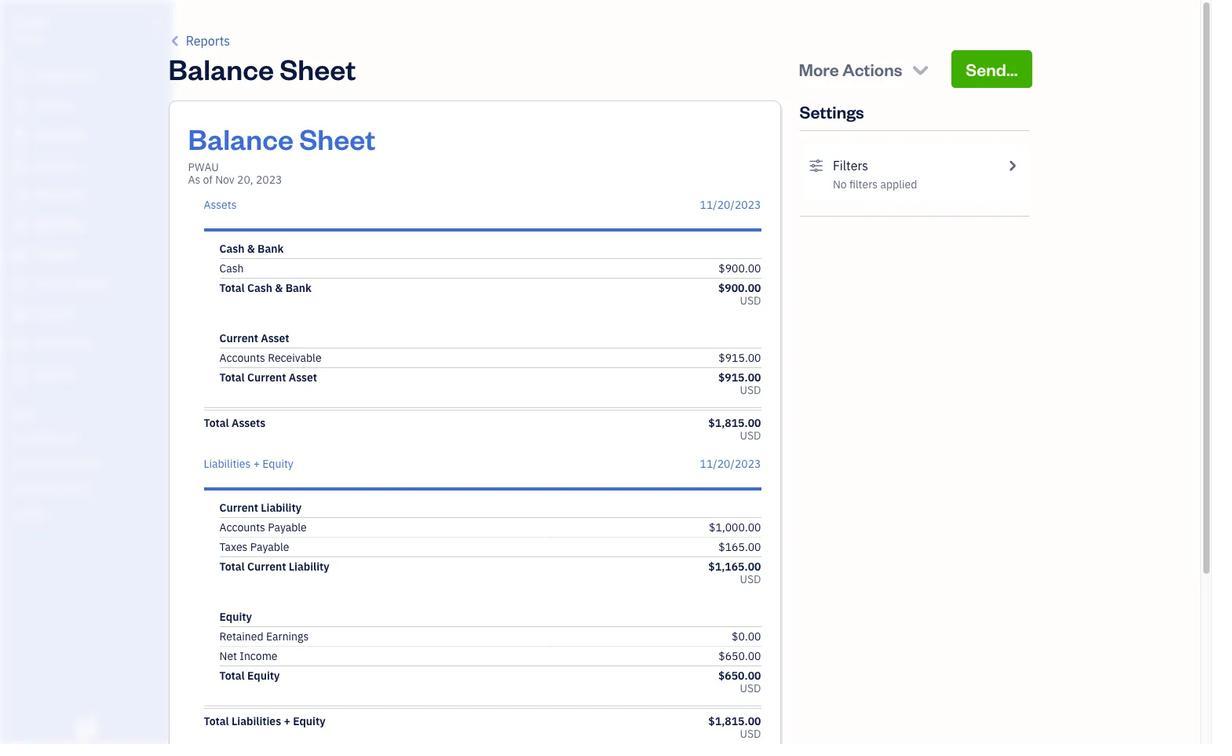 Task type: locate. For each thing, give the bounding box(es) containing it.
1 usd from the top
[[740, 294, 761, 308]]

total down "accounts receivable"
[[220, 371, 245, 385]]

total down net
[[220, 669, 245, 683]]

1 vertical spatial payable
[[250, 540, 289, 554]]

liabilities down total equity
[[232, 715, 281, 729]]

6 usd from the top
[[740, 727, 761, 741]]

accounts for accounts receivable
[[220, 351, 265, 365]]

total up liabilities + equity
[[204, 416, 229, 430]]

0 vertical spatial cash
[[220, 242, 245, 256]]

current up "accounts receivable"
[[220, 331, 258, 346]]

total for total cash & bank
[[220, 281, 245, 295]]

1 $1,815.00 from the top
[[709, 416, 761, 430]]

balance inside balance sheet pwau as of nov 20, 2023
[[188, 120, 294, 157]]

$1,815.00 usd for $0.00
[[709, 715, 761, 741]]

balance sheet pwau as of nov 20, 2023
[[188, 120, 376, 187]]

1 vertical spatial $900.00
[[719, 281, 761, 295]]

expense image
[[10, 218, 29, 233]]

balance for balance sheet
[[168, 50, 274, 87]]

chart image
[[10, 337, 29, 353]]

current down taxes payable
[[247, 560, 286, 574]]

$650.00 for $650.00
[[719, 649, 761, 664]]

1 vertical spatial liability
[[289, 560, 330, 574]]

sheet for balance sheet pwau as of nov 20, 2023
[[299, 120, 376, 157]]

bank up total cash & bank
[[258, 242, 284, 256]]

total for total liabilities + equity
[[204, 715, 229, 729]]

1 vertical spatial sheet
[[299, 120, 376, 157]]

chevrondown image
[[910, 58, 932, 80]]

usd inside $1,165.00 usd
[[740, 573, 761, 587]]

total
[[220, 281, 245, 295], [220, 371, 245, 385], [204, 416, 229, 430], [220, 560, 245, 574], [220, 669, 245, 683], [204, 715, 229, 729]]

sheet inside balance sheet pwau as of nov 20, 2023
[[299, 120, 376, 157]]

chevronleft image
[[168, 31, 183, 50]]

main element
[[0, 0, 212, 745]]

taxes payable
[[220, 540, 289, 554]]

asset
[[261, 331, 289, 346], [289, 371, 317, 385]]

total down total equity
[[204, 715, 229, 729]]

$915.00 for $915.00
[[719, 351, 761, 365]]

balance up 20,
[[188, 120, 294, 157]]

usd for total cash & bank
[[740, 294, 761, 308]]

total for total assets
[[204, 416, 229, 430]]

0 vertical spatial sheet
[[280, 50, 356, 87]]

11/20/2023
[[700, 198, 761, 212], [700, 457, 761, 471]]

$1,000.00
[[709, 521, 761, 535]]

$915.00
[[719, 351, 761, 365], [719, 371, 761, 385]]

$900.00
[[719, 262, 761, 276], [719, 281, 761, 295]]

client image
[[10, 98, 29, 114]]

$1,815.00
[[709, 416, 761, 430], [709, 715, 761, 729]]

assets
[[204, 198, 237, 212], [232, 416, 266, 430]]

usd inside $650.00 usd
[[740, 682, 761, 696]]

balance
[[168, 50, 274, 87], [188, 120, 294, 157]]

0 vertical spatial liability
[[261, 501, 302, 515]]

0 vertical spatial $1,815.00
[[709, 416, 761, 430]]

payable
[[268, 521, 307, 535], [250, 540, 289, 554]]

1 vertical spatial $915.00
[[719, 371, 761, 385]]

accounts up taxes
[[220, 521, 265, 535]]

total assets
[[204, 416, 266, 430]]

1 horizontal spatial +
[[284, 715, 290, 729]]

report image
[[10, 367, 29, 382]]

no filters applied
[[833, 177, 918, 192]]

2 $1,815.00 usd from the top
[[709, 715, 761, 741]]

1 horizontal spatial pwau
[[188, 160, 219, 174]]

sheet for balance sheet
[[280, 50, 356, 87]]

1 $1,815.00 usd from the top
[[709, 416, 761, 443]]

equity
[[263, 457, 294, 471], [220, 610, 252, 624], [247, 669, 280, 683], [293, 715, 326, 729]]

2023
[[256, 173, 282, 187]]

total down cash & bank
[[220, 281, 245, 295]]

usd inside $900.00 usd
[[740, 294, 761, 308]]

1 vertical spatial cash
[[220, 262, 244, 276]]

$1,815.00 down $650.00 usd
[[709, 715, 761, 729]]

liabilities down the total assets
[[204, 457, 251, 471]]

accounts down current asset
[[220, 351, 265, 365]]

net
[[220, 649, 237, 664]]

pwau up owner
[[13, 14, 49, 30]]

cash
[[220, 242, 245, 256], [220, 262, 244, 276], [247, 281, 273, 295]]

reports button
[[168, 31, 230, 50]]

0 vertical spatial bank
[[258, 242, 284, 256]]

payable up "total current liability"
[[250, 540, 289, 554]]

payable down current liability
[[268, 521, 307, 535]]

total down taxes
[[220, 560, 245, 574]]

bank up current asset
[[286, 281, 312, 295]]

liability up accounts payable
[[261, 501, 302, 515]]

0 vertical spatial pwau
[[13, 14, 49, 30]]

total current asset
[[220, 371, 317, 385]]

usd inside $915.00 usd
[[740, 383, 761, 397]]

no
[[833, 177, 847, 192]]

$650.00
[[719, 649, 761, 664], [719, 669, 761, 683]]

payable for accounts payable
[[268, 521, 307, 535]]

+
[[253, 457, 260, 471], [284, 715, 290, 729]]

0 horizontal spatial bank
[[258, 242, 284, 256]]

assets up liabilities + equity
[[232, 416, 266, 430]]

money image
[[10, 307, 29, 323]]

1 vertical spatial &
[[275, 281, 283, 295]]

$1,815.00 usd down $650.00 usd
[[709, 715, 761, 741]]

2 11/20/2023 from the top
[[700, 457, 761, 471]]

0 vertical spatial accounts
[[220, 351, 265, 365]]

payable for taxes payable
[[250, 540, 289, 554]]

0 vertical spatial $650.00
[[719, 649, 761, 664]]

0 horizontal spatial pwau
[[13, 14, 49, 30]]

asset up "accounts receivable"
[[261, 331, 289, 346]]

pwau inside balance sheet pwau as of nov 20, 2023
[[188, 160, 219, 174]]

payment image
[[10, 188, 29, 203]]

$900.00 for $900.00 usd
[[719, 281, 761, 295]]

1 vertical spatial $1,815.00 usd
[[709, 715, 761, 741]]

send… button
[[952, 50, 1032, 88]]

2 usd from the top
[[740, 383, 761, 397]]

assets down "nov"
[[204, 198, 237, 212]]

timer image
[[10, 277, 29, 293]]

as
[[188, 173, 200, 187]]

liability
[[261, 501, 302, 515], [289, 560, 330, 574]]

1 11/20/2023 from the top
[[700, 198, 761, 212]]

2 $1,815.00 from the top
[[709, 715, 761, 729]]

2 vertical spatial cash
[[247, 281, 273, 295]]

0 vertical spatial +
[[253, 457, 260, 471]]

1 accounts from the top
[[220, 351, 265, 365]]

income
[[240, 649, 278, 664]]

5 usd from the top
[[740, 682, 761, 696]]

liabilities
[[204, 457, 251, 471], [232, 715, 281, 729]]

1 vertical spatial $1,815.00
[[709, 715, 761, 729]]

balance down reports
[[168, 50, 274, 87]]

cash for cash
[[220, 262, 244, 276]]

asset down receivable
[[289, 371, 317, 385]]

& down cash & bank
[[275, 281, 283, 295]]

0 vertical spatial payable
[[268, 521, 307, 535]]

2 accounts from the top
[[220, 521, 265, 535]]

settings image
[[12, 507, 168, 520]]

0 vertical spatial &
[[247, 242, 255, 256]]

$1,815.00 down $915.00 usd
[[709, 416, 761, 430]]

accounts
[[220, 351, 265, 365], [220, 521, 265, 535]]

more actions button
[[785, 50, 946, 88]]

bank connections image
[[12, 482, 168, 495]]

0 vertical spatial 11/20/2023
[[700, 198, 761, 212]]

current
[[220, 331, 258, 346], [247, 371, 286, 385], [220, 501, 258, 515], [247, 560, 286, 574]]

1 horizontal spatial bank
[[286, 281, 312, 295]]

1 horizontal spatial &
[[275, 281, 283, 295]]

$915.00 for $915.00 usd
[[719, 371, 761, 385]]

0 vertical spatial balance
[[168, 50, 274, 87]]

& up total cash & bank
[[247, 242, 255, 256]]

total liabilities + equity
[[204, 715, 326, 729]]

accounts for accounts payable
[[220, 521, 265, 535]]

sheet
[[280, 50, 356, 87], [299, 120, 376, 157]]

$1,815.00 usd
[[709, 416, 761, 443], [709, 715, 761, 741]]

reports
[[186, 33, 230, 49]]

0 vertical spatial assets
[[204, 198, 237, 212]]

4 usd from the top
[[740, 573, 761, 587]]

taxes
[[220, 540, 248, 554]]

dashboard image
[[10, 68, 29, 84]]

0 vertical spatial $1,815.00 usd
[[709, 416, 761, 443]]

balance for balance sheet pwau as of nov 20, 2023
[[188, 120, 294, 157]]

cash for cash & bank
[[220, 242, 245, 256]]

0 vertical spatial $900.00
[[719, 262, 761, 276]]

1 vertical spatial $650.00
[[719, 669, 761, 683]]

pwau
[[13, 14, 49, 30], [188, 160, 219, 174]]

liability down taxes payable
[[289, 560, 330, 574]]

usd
[[740, 294, 761, 308], [740, 383, 761, 397], [740, 429, 761, 443], [740, 573, 761, 587], [740, 682, 761, 696], [740, 727, 761, 741]]

project image
[[10, 247, 29, 263]]

invoice image
[[10, 158, 29, 174]]

$1,815.00 usd for $915.00
[[709, 416, 761, 443]]

bank
[[258, 242, 284, 256], [286, 281, 312, 295]]

&
[[247, 242, 255, 256], [275, 281, 283, 295]]

0 vertical spatial $915.00
[[719, 351, 761, 365]]

$1,815.00 usd down $915.00 usd
[[709, 416, 761, 443]]

1 vertical spatial balance
[[188, 120, 294, 157]]

apps image
[[12, 407, 168, 419]]

$1,165.00 usd
[[709, 560, 761, 587]]

1 vertical spatial accounts
[[220, 521, 265, 535]]

$1,815.00 for $915.00
[[709, 416, 761, 430]]

total for total current asset
[[220, 371, 245, 385]]

estimate image
[[10, 128, 29, 144]]

1 vertical spatial pwau
[[188, 160, 219, 174]]

accounts payable
[[220, 521, 307, 535]]

pwau left 20,
[[188, 160, 219, 174]]

1 vertical spatial 11/20/2023
[[700, 457, 761, 471]]

$900.00 for $900.00
[[719, 262, 761, 276]]



Task type: vqa. For each thing, say whether or not it's contained in the screenshot.
& to the right
yes



Task type: describe. For each thing, give the bounding box(es) containing it.
current down "accounts receivable"
[[247, 371, 286, 385]]

current up accounts payable
[[220, 501, 258, 515]]

of
[[203, 173, 213, 187]]

$650.00 for $650.00 usd
[[719, 669, 761, 683]]

total current liability
[[220, 560, 330, 574]]

total for total equity
[[220, 669, 245, 683]]

more actions
[[799, 58, 903, 80]]

filters
[[850, 177, 878, 192]]

current liability
[[220, 501, 302, 515]]

$1,165.00
[[709, 560, 761, 574]]

usd for total current asset
[[740, 383, 761, 397]]

total for total current liability
[[220, 560, 245, 574]]

0 horizontal spatial &
[[247, 242, 255, 256]]

owner
[[13, 31, 42, 43]]

current asset
[[220, 331, 289, 346]]

retained
[[220, 630, 264, 644]]

chevronright image
[[1005, 156, 1020, 175]]

$0.00
[[732, 630, 761, 644]]

$1,815.00 for $0.00
[[709, 715, 761, 729]]

$165.00
[[719, 540, 761, 554]]

20,
[[237, 173, 253, 187]]

11/20/2023 for $1,000.00
[[700, 457, 761, 471]]

$650.00 usd
[[719, 669, 761, 696]]

net income
[[220, 649, 278, 664]]

pwau inside main element
[[13, 14, 49, 30]]

cash & bank
[[220, 242, 284, 256]]

filters
[[833, 158, 869, 174]]

team members image
[[12, 432, 168, 445]]

retained earnings
[[220, 630, 309, 644]]

0 horizontal spatial +
[[253, 457, 260, 471]]

$915.00 usd
[[719, 371, 761, 397]]

balance sheet
[[168, 50, 356, 87]]

usd for total equity
[[740, 682, 761, 696]]

1 vertical spatial +
[[284, 715, 290, 729]]

1 vertical spatial assets
[[232, 416, 266, 430]]

receivable
[[268, 351, 322, 365]]

accounts receivable
[[220, 351, 322, 365]]

liabilities + equity
[[204, 457, 294, 471]]

0 vertical spatial asset
[[261, 331, 289, 346]]

3 usd from the top
[[740, 429, 761, 443]]

items and services image
[[12, 457, 168, 470]]

0 vertical spatial liabilities
[[204, 457, 251, 471]]

1 vertical spatial liabilities
[[232, 715, 281, 729]]

more
[[799, 58, 839, 80]]

pwau owner
[[13, 14, 49, 43]]

1 vertical spatial bank
[[286, 281, 312, 295]]

settings image
[[809, 156, 824, 175]]

total cash & bank
[[220, 281, 312, 295]]

applied
[[881, 177, 918, 192]]

1 vertical spatial asset
[[289, 371, 317, 385]]

total equity
[[220, 669, 280, 683]]

earnings
[[266, 630, 309, 644]]

send…
[[966, 58, 1018, 80]]

nov
[[215, 173, 235, 187]]

$900.00 usd
[[719, 281, 761, 308]]

actions
[[843, 58, 903, 80]]

freshbooks image
[[74, 719, 99, 738]]

11/20/2023 for $900.00
[[700, 198, 761, 212]]

settings
[[800, 101, 865, 123]]

usd for total current liability
[[740, 573, 761, 587]]



